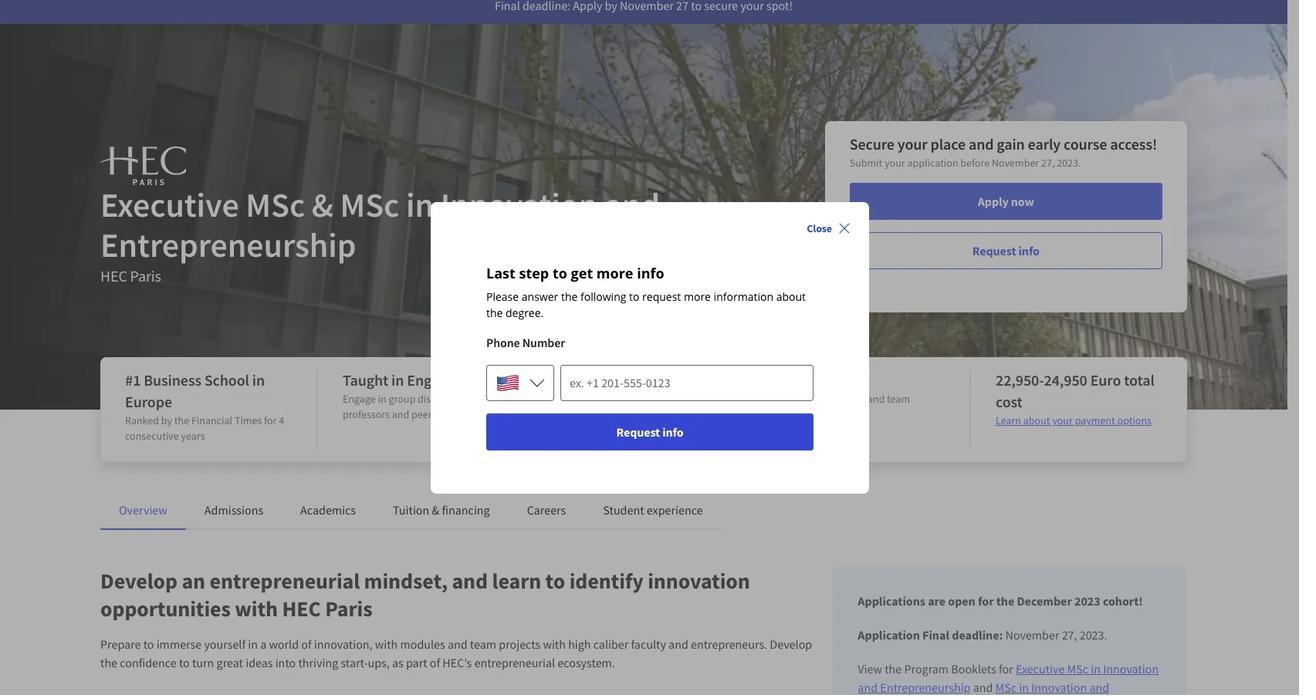 Task type: vqa. For each thing, say whether or not it's contained in the screenshot.
about to the bottom
yes



Task type: locate. For each thing, give the bounding box(es) containing it.
paris inside executive msc & msc in innovation and entrepreneurship hec paris
[[130, 266, 161, 286]]

request down 'apply'
[[972, 243, 1016, 259]]

innovation up step
[[440, 184, 598, 226]]

0 vertical spatial your
[[897, 134, 928, 154]]

0 vertical spatial executive
[[100, 184, 239, 226]]

2023
[[1074, 594, 1100, 609]]

2 horizontal spatial for
[[999, 661, 1013, 677]]

1 vertical spatial about
[[1023, 414, 1050, 428]]

the left december
[[996, 594, 1014, 609]]

0 horizontal spatial innovation
[[440, 184, 598, 226]]

taught
[[343, 370, 388, 390]]

0 vertical spatial about
[[776, 289, 805, 304]]

2023. down course
[[1057, 156, 1081, 170]]

executive msc in innovation and entrepreneurship
[[858, 661, 1159, 695]]

1 vertical spatial 27,
[[1062, 628, 1077, 643]]

to
[[552, 264, 567, 282], [629, 289, 639, 304], [545, 567, 565, 595], [143, 637, 154, 652], [179, 655, 190, 671]]

and inside executive msc in innovation and entrepreneurship
[[858, 680, 878, 695]]

more up the following
[[596, 264, 633, 282]]

0 vertical spatial &
[[312, 184, 333, 226]]

financial
[[191, 414, 232, 428]]

answer
[[521, 289, 558, 304]]

0 vertical spatial 2023.
[[1057, 156, 1081, 170]]

your right submit on the right of page
[[885, 156, 905, 170]]

1 vertical spatial executive
[[1016, 661, 1065, 677]]

november inside secure your place and gain early course access! submit your application before november 27, 2023.
[[992, 156, 1039, 170]]

and
[[969, 134, 994, 154], [604, 184, 660, 226], [867, 392, 885, 406], [392, 408, 409, 421], [452, 567, 488, 595], [448, 637, 467, 652], [668, 637, 688, 652], [858, 680, 878, 695]]

0 vertical spatial projects
[[778, 408, 814, 421]]

overview
[[119, 502, 167, 518]]

part
[[406, 655, 427, 671]]

high
[[568, 637, 591, 652]]

0 vertical spatial for
[[264, 414, 277, 428]]

student experience
[[603, 502, 703, 518]]

1 vertical spatial entrepreneurial
[[474, 655, 555, 671]]

0 vertical spatial paris
[[130, 266, 161, 286]]

1 vertical spatial entrepreneurship
[[880, 680, 971, 695]]

learn
[[492, 567, 541, 595]]

about right learn
[[1023, 414, 1050, 428]]

0 vertical spatial entrepreneurship
[[100, 224, 356, 266]]

innovation inside executive msc & msc in innovation and entrepreneurship hec paris
[[440, 184, 598, 226]]

20 right the total,
[[636, 392, 646, 406]]

1 vertical spatial more
[[683, 289, 710, 304]]

hec paris logo image
[[100, 147, 186, 185]]

of
[[301, 637, 312, 652], [430, 655, 440, 671]]

confidence
[[120, 655, 177, 671]]

request
[[972, 243, 1016, 259], [616, 424, 660, 440]]

0 vertical spatial request info
[[972, 243, 1040, 259]]

100% online lectures, webinars, and team projects
[[778, 370, 910, 421]]

apply now button
[[850, 183, 1162, 220]]

entrepreneurs.
[[691, 637, 767, 652]]

0 horizontal spatial msc
[[246, 184, 305, 226]]

apply
[[978, 194, 1009, 209]]

request for the top request info button
[[972, 243, 1016, 259]]

for left 4
[[264, 414, 277, 428]]

entrepreneurial
[[210, 567, 360, 595], [474, 655, 555, 671]]

develop left an
[[100, 567, 177, 595]]

1 horizontal spatial projects
[[778, 408, 814, 421]]

20 down 18-
[[560, 392, 571, 406]]

executive inside executive msc in innovation and entrepreneurship
[[1016, 661, 1065, 677]]

27, down 2023
[[1062, 628, 1077, 643]]

0 vertical spatial info
[[1018, 243, 1040, 259]]

by
[[161, 414, 172, 428]]

the inside prepare to immerse yourself in a world of innovation, with modules and team projects with high caliber faculty and entrepreneurs. develop the confidence to turn great ideas into thriving start-ups, as part of hec's entrepreneurial ecosystem.
[[100, 655, 117, 671]]

0 horizontal spatial 20
[[560, 392, 571, 406]]

paris inside the develop an entrepreneurial mindset, and learn to identify innovation opportunities with hec paris
[[325, 595, 372, 623]]

0 horizontal spatial 27,
[[1041, 156, 1055, 170]]

request down the total,
[[616, 424, 660, 440]]

1 vertical spatial innovation
[[1103, 661, 1159, 677]]

develop inside the develop an entrepreneurial mindset, and learn to identify innovation opportunities with hec paris
[[100, 567, 177, 595]]

in inside executive msc in innovation and entrepreneurship
[[1091, 661, 1101, 677]]

request info down apply now button
[[972, 243, 1040, 259]]

0 horizontal spatial about
[[776, 289, 805, 304]]

the inside #1 business school in europe ranked by the financial times for 4 consecutive years
[[174, 414, 189, 428]]

1 horizontal spatial team
[[887, 392, 910, 406]]

experience
[[647, 502, 703, 518]]

consecutive
[[125, 429, 179, 443]]

info down now
[[1018, 243, 1040, 259]]

and inside executive msc & msc in innovation and entrepreneurship hec paris
[[604, 184, 660, 226]]

1 vertical spatial of
[[430, 655, 440, 671]]

0 horizontal spatial team
[[470, 637, 496, 652]]

1 vertical spatial hec
[[282, 595, 321, 623]]

0 horizontal spatial develop
[[100, 567, 177, 595]]

info up "request" at top
[[637, 264, 664, 282]]

0 vertical spatial request
[[972, 243, 1016, 259]]

more right "request" at top
[[683, 289, 710, 304]]

request info
[[972, 243, 1040, 259], [616, 424, 683, 440]]

as
[[392, 655, 403, 671]]

0 horizontal spatial paris
[[130, 266, 161, 286]]

innovation inside executive msc in innovation and entrepreneurship
[[1103, 661, 1159, 677]]

0 vertical spatial november
[[992, 156, 1039, 170]]

1 horizontal spatial innovation
[[1103, 661, 1159, 677]]

2 vertical spatial info
[[662, 424, 683, 440]]

application final deadline: november 27, 2023.
[[858, 628, 1107, 643]]

request info button down apply now button
[[850, 232, 1162, 269]]

cohort!
[[1103, 594, 1143, 609]]

request info down hours
[[616, 424, 683, 440]]

msc for and
[[1067, 661, 1088, 677]]

0 horizontal spatial request info button
[[486, 413, 813, 450]]

team inside prepare to immerse yourself in a world of innovation, with modules and team projects with high caliber faculty and entrepreneurs. develop the confidence to turn great ideas into thriving start-ups, as part of hec's entrepreneurial ecosystem.
[[470, 637, 496, 652]]

executive inside executive msc & msc in innovation and entrepreneurship hec paris
[[100, 184, 239, 226]]

1 horizontal spatial hec
[[282, 595, 321, 623]]

develop right entrepreneurs.
[[770, 637, 812, 652]]

0 horizontal spatial request
[[616, 424, 660, 440]]

2 horizontal spatial msc
[[1067, 661, 1088, 677]]

apply now
[[978, 194, 1034, 209]]

with left 🇺🇸
[[472, 392, 492, 406]]

& inside executive msc & msc in innovation and entrepreneurship hec paris
[[312, 184, 333, 226]]

your left the payment
[[1052, 414, 1073, 428]]

develop an entrepreneurial mindset, and learn to identify innovation opportunities with hec paris
[[100, 567, 750, 623]]

1 horizontal spatial 20
[[636, 392, 646, 406]]

1 vertical spatial paris
[[325, 595, 372, 623]]

1 vertical spatial request info
[[616, 424, 683, 440]]

1 horizontal spatial develop
[[770, 637, 812, 652]]

ideas
[[246, 655, 273, 671]]

0 horizontal spatial more
[[596, 264, 633, 282]]

for right open
[[978, 594, 994, 609]]

november down the gain
[[992, 156, 1039, 170]]

0 vertical spatial innovation
[[440, 184, 598, 226]]

0 horizontal spatial entrepreneurship
[[100, 224, 356, 266]]

team up hec's
[[470, 637, 496, 652]]

prepare to immerse yourself in a world of innovation, with modules and team projects with high caliber faculty and entrepreneurs. develop the confidence to turn great ideas into thriving start-ups, as part of hec's entrepreneurial ecosystem.
[[100, 637, 812, 671]]

1 vertical spatial projects
[[499, 637, 540, 652]]

info down hours
[[662, 424, 683, 440]]

27, down early
[[1041, 156, 1055, 170]]

last
[[486, 264, 515, 282]]

identify
[[569, 567, 644, 595]]

innovation down cohort!
[[1103, 661, 1159, 677]]

a
[[260, 637, 266, 652]]

about
[[776, 289, 805, 304], [1023, 414, 1050, 428]]

start-
[[341, 655, 368, 671]]

your up application
[[897, 134, 928, 154]]

admissions
[[204, 502, 263, 518]]

to inside the develop an entrepreneurial mindset, and learn to identify innovation opportunities with hec paris
[[545, 567, 565, 595]]

0 horizontal spatial entrepreneurial
[[210, 567, 360, 595]]

18-24 months 20 courses total, 20 hours per week
[[560, 370, 718, 406]]

1 horizontal spatial paris
[[325, 595, 372, 623]]

1 horizontal spatial for
[[978, 594, 994, 609]]

1 horizontal spatial request info button
[[850, 232, 1162, 269]]

27,
[[1041, 156, 1055, 170], [1062, 628, 1077, 643]]

1 horizontal spatial about
[[1023, 414, 1050, 428]]

info inside last step to get more info please answer the following to request more information about the degree.
[[637, 264, 664, 282]]

1 horizontal spatial entrepreneurship
[[880, 680, 971, 695]]

for inside #1 business school in europe ranked by the financial times for 4 consecutive years
[[264, 414, 277, 428]]

info
[[1018, 243, 1040, 259], [637, 264, 664, 282], [662, 424, 683, 440]]

entrepreneurial up world
[[210, 567, 360, 595]]

&
[[312, 184, 333, 226], [432, 502, 439, 518]]

access!
[[1110, 134, 1157, 154]]

academics link
[[300, 502, 356, 518]]

1 horizontal spatial request info
[[972, 243, 1040, 259]]

engage
[[343, 392, 376, 406]]

0 vertical spatial hec
[[100, 266, 127, 286]]

tuition
[[393, 502, 429, 518]]

projects inside 100% online lectures, webinars, and team projects
[[778, 408, 814, 421]]

1 horizontal spatial executive
[[1016, 661, 1065, 677]]

0 vertical spatial develop
[[100, 567, 177, 595]]

1 horizontal spatial request
[[972, 243, 1016, 259]]

with up a
[[235, 595, 278, 623]]

more
[[596, 264, 633, 282], [683, 289, 710, 304]]

paris
[[130, 266, 161, 286], [325, 595, 372, 623]]

with inside the develop an entrepreneurial mindset, and learn to identify innovation opportunities with hec paris
[[235, 595, 278, 623]]

1 horizontal spatial entrepreneurial
[[474, 655, 555, 671]]

with left high
[[543, 637, 566, 652]]

0 horizontal spatial of
[[301, 637, 312, 652]]

hours
[[649, 392, 674, 406]]

november down december
[[1005, 628, 1059, 643]]

0 horizontal spatial hec
[[100, 266, 127, 286]]

request info inside 🇺🇸 dialog
[[616, 424, 683, 440]]

to right learn
[[545, 567, 565, 595]]

1 horizontal spatial of
[[430, 655, 440, 671]]

discussions
[[418, 392, 470, 406]]

100%
[[778, 370, 814, 390]]

2 vertical spatial your
[[1052, 414, 1073, 428]]

0 horizontal spatial &
[[312, 184, 333, 226]]

about right information
[[776, 289, 805, 304]]

1 vertical spatial &
[[432, 502, 439, 518]]

booklets
[[951, 661, 996, 677]]

immerse
[[156, 637, 202, 652]]

innovation
[[440, 184, 598, 226], [1103, 661, 1159, 677]]

team right the webinars,
[[887, 392, 910, 406]]

learn
[[996, 414, 1021, 428]]

0 vertical spatial of
[[301, 637, 312, 652]]

2023. inside secure your place and gain early course access! submit your application before november 27, 2023.
[[1057, 156, 1081, 170]]

1 vertical spatial team
[[470, 637, 496, 652]]

request info button down hours
[[486, 413, 813, 450]]

hec
[[100, 266, 127, 286], [282, 595, 321, 623]]

the down prepare
[[100, 655, 117, 671]]

projects left high
[[499, 637, 540, 652]]

1 vertical spatial develop
[[770, 637, 812, 652]]

hec's
[[443, 655, 472, 671]]

27, inside secure your place and gain early course access! submit your application before november 27, 2023.
[[1041, 156, 1055, 170]]

1 vertical spatial info
[[637, 264, 664, 282]]

academics
[[300, 502, 356, 518]]

0 horizontal spatial request info
[[616, 424, 683, 440]]

deadline:
[[952, 628, 1003, 643]]

webinars,
[[821, 392, 865, 406]]

0 vertical spatial entrepreneurial
[[210, 567, 360, 595]]

develop
[[100, 567, 177, 595], [770, 637, 812, 652]]

0 horizontal spatial projects
[[499, 637, 540, 652]]

0 vertical spatial 27,
[[1041, 156, 1055, 170]]

to left get on the top of page
[[552, 264, 567, 282]]

1 horizontal spatial msc
[[340, 184, 399, 226]]

per
[[677, 392, 692, 406]]

0 horizontal spatial for
[[264, 414, 277, 428]]

request inside 🇺🇸 dialog
[[616, 424, 660, 440]]

the right by
[[174, 414, 189, 428]]

please
[[486, 289, 518, 304]]

hec inside executive msc & msc in innovation and entrepreneurship hec paris
[[100, 266, 127, 286]]

professors
[[343, 408, 390, 421]]

with
[[472, 392, 492, 406], [235, 595, 278, 623], [375, 637, 398, 652], [543, 637, 566, 652]]

projects down lectures,
[[778, 408, 814, 421]]

msc inside executive msc in innovation and entrepreneurship
[[1067, 661, 1088, 677]]

euro
[[1090, 370, 1121, 390]]

degree.
[[505, 305, 543, 320]]

1 horizontal spatial 27,
[[1062, 628, 1077, 643]]

view the program booklets for
[[858, 661, 1016, 677]]

of right part
[[430, 655, 440, 671]]

for
[[264, 414, 277, 428], [978, 594, 994, 609], [999, 661, 1013, 677]]

1 vertical spatial request info button
[[486, 413, 813, 450]]

with inside taught in english engage in group discussions with professors and peers
[[472, 392, 492, 406]]

of up thriving
[[301, 637, 312, 652]]

0 horizontal spatial executive
[[100, 184, 239, 226]]

0 vertical spatial team
[[887, 392, 910, 406]]

2023. down 2023
[[1080, 628, 1107, 643]]

for right booklets
[[999, 661, 1013, 677]]

1 vertical spatial request
[[616, 424, 660, 440]]

entrepreneurial right hec's
[[474, 655, 555, 671]]



Task type: describe. For each thing, give the bounding box(es) containing it.
executive for &
[[100, 184, 239, 226]]

secure your place and gain early course access! submit your application before november 27, 2023.
[[850, 134, 1157, 170]]

1 vertical spatial your
[[885, 156, 905, 170]]

caliber
[[593, 637, 629, 652]]

executive msc & msc in innovation and entrepreneurship hec paris
[[100, 184, 660, 286]]

tuition & financing link
[[393, 502, 490, 518]]

group
[[389, 392, 415, 406]]

information
[[713, 289, 773, 304]]

request
[[642, 289, 681, 304]]

prepare
[[100, 637, 141, 652]]

december
[[1017, 594, 1072, 609]]

gain
[[997, 134, 1025, 154]]

1 20 from the left
[[560, 392, 571, 406]]

request for request info button within the 🇺🇸 dialog
[[616, 424, 660, 440]]

thriving
[[298, 655, 338, 671]]

school
[[204, 370, 249, 390]]

the down get on the top of page
[[561, 289, 577, 304]]

are
[[928, 594, 946, 609]]

entrepreneurial inside the develop an entrepreneurial mindset, and learn to identify innovation opportunities with hec paris
[[210, 567, 360, 595]]

24
[[581, 370, 597, 390]]

ecosystem.
[[558, 655, 615, 671]]

application
[[907, 156, 958, 170]]

learn about your payment options link
[[996, 414, 1152, 428]]

1 horizontal spatial &
[[432, 502, 439, 518]]

admissions link
[[204, 502, 263, 518]]

#1
[[125, 370, 141, 390]]

europe
[[125, 392, 172, 411]]

years
[[181, 429, 205, 443]]

last step to get more info status
[[486, 264, 813, 321]]

and inside secure your place and gain early course access! submit your application before november 27, 2023.
[[969, 134, 994, 154]]

innovation,
[[314, 637, 372, 652]]

2 vertical spatial for
[[999, 661, 1013, 677]]

step
[[519, 264, 549, 282]]

mindset,
[[364, 567, 448, 595]]

program
[[904, 661, 949, 677]]

team inside 100% online lectures, webinars, and team projects
[[887, 392, 910, 406]]

1 vertical spatial november
[[1005, 628, 1059, 643]]

and inside taught in english engage in group discussions with professors and peers
[[392, 408, 409, 421]]

lectures,
[[778, 392, 819, 406]]

executive for in
[[1016, 661, 1065, 677]]

your inside 22,950-24,950 euro total cost learn about your payment options
[[1052, 414, 1073, 428]]

in inside executive msc & msc in innovation and entrepreneurship hec paris
[[406, 184, 434, 226]]

entrepreneurship inside executive msc in innovation and entrepreneurship
[[880, 680, 971, 695]]

applications are open for the december 2023 cohort!
[[858, 594, 1143, 609]]

turn
[[192, 655, 214, 671]]

about inside last step to get more info please answer the following to request more information about the degree.
[[776, 289, 805, 304]]

to left "request" at top
[[629, 289, 639, 304]]

courses
[[573, 392, 608, 406]]

to left turn
[[179, 655, 190, 671]]

total,
[[610, 392, 633, 406]]

view
[[858, 661, 882, 677]]

about inside 22,950-24,950 euro total cost learn about your payment options
[[1023, 414, 1050, 428]]

22,950-24,950 euro total cost learn about your payment options
[[996, 370, 1155, 428]]

in inside prepare to immerse yourself in a world of innovation, with modules and team projects with high caliber faculty and entrepreneurs. develop the confidence to turn great ideas into thriving start-ups, as part of hec's entrepreneurial ecosystem.
[[248, 637, 258, 652]]

great
[[217, 655, 243, 671]]

2 20 from the left
[[636, 392, 646, 406]]

open
[[948, 594, 975, 609]]

24,950
[[1044, 370, 1087, 390]]

get
[[570, 264, 593, 282]]

following
[[580, 289, 626, 304]]

close button
[[800, 214, 856, 242]]

world
[[269, 637, 299, 652]]

18-
[[560, 370, 581, 390]]

msc for in
[[246, 184, 305, 226]]

place
[[931, 134, 966, 154]]

with up ups,
[[375, 637, 398, 652]]

in inside #1 business school in europe ranked by the financial times for 4 consecutive years
[[252, 370, 265, 390]]

4
[[279, 414, 284, 428]]

to up the confidence
[[143, 637, 154, 652]]

tuition & financing
[[393, 502, 490, 518]]

final
[[922, 628, 949, 643]]

ups,
[[368, 655, 390, 671]]

taught in english engage in group discussions with professors and peers
[[343, 370, 492, 421]]

application
[[858, 628, 920, 643]]

student
[[603, 502, 644, 518]]

1 vertical spatial 2023.
[[1080, 628, 1107, 643]]

overview link
[[119, 502, 167, 518]]

before
[[960, 156, 990, 170]]

1 vertical spatial for
[[978, 594, 994, 609]]

and inside the develop an entrepreneurial mindset, and learn to identify innovation opportunities with hec paris
[[452, 567, 488, 595]]

now
[[1011, 194, 1034, 209]]

secure
[[850, 134, 894, 154]]

phone
[[486, 335, 520, 350]]

peers
[[411, 408, 436, 421]]

cost
[[996, 392, 1022, 411]]

0 vertical spatial request info button
[[850, 232, 1162, 269]]

entrepreneurial inside prepare to immerse yourself in a world of innovation, with modules and team projects with high caliber faculty and entrepreneurs. develop the confidence to turn great ideas into thriving start-ups, as part of hec's entrepreneurial ecosystem.
[[474, 655, 555, 671]]

entrepreneurship inside executive msc & msc in innovation and entrepreneurship hec paris
[[100, 224, 356, 266]]

careers
[[527, 502, 566, 518]]

develop inside prepare to immerse yourself in a world of innovation, with modules and team projects with high caliber faculty and entrepreneurs. develop the confidence to turn great ideas into thriving start-ups, as part of hec's entrepreneurial ecosystem.
[[770, 637, 812, 652]]

the right view
[[885, 661, 902, 677]]

22,950-
[[996, 370, 1044, 390]]

🇺🇸 dialog
[[430, 202, 869, 494]]

online
[[817, 370, 859, 390]]

1 horizontal spatial more
[[683, 289, 710, 304]]

last step to get more info please answer the following to request more information about the degree.
[[486, 264, 805, 320]]

Phone Number telephone field
[[560, 364, 813, 401]]

projects inside prepare to immerse yourself in a world of innovation, with modules and team projects with high caliber faculty and entrepreneurs. develop the confidence to turn great ideas into thriving start-ups, as part of hec's entrepreneurial ecosystem.
[[499, 637, 540, 652]]

months
[[600, 370, 650, 390]]

payment
[[1075, 414, 1115, 428]]

close
[[806, 221, 832, 235]]

hec inside the develop an entrepreneurial mindset, and learn to identify innovation opportunities with hec paris
[[282, 595, 321, 623]]

the down "please"
[[486, 305, 502, 320]]

innovation
[[648, 567, 750, 595]]

executive msc in innovation and entrepreneurship link
[[858, 661, 1159, 695]]

yourself
[[204, 637, 246, 652]]

0 vertical spatial more
[[596, 264, 633, 282]]

🇺🇸
[[495, 369, 520, 400]]

modules
[[400, 637, 445, 652]]

careers link
[[527, 502, 566, 518]]

applications
[[858, 594, 925, 609]]

submit
[[850, 156, 882, 170]]

request info button inside 🇺🇸 dialog
[[486, 413, 813, 450]]

times
[[235, 414, 262, 428]]

student experience link
[[603, 502, 703, 518]]

and inside 100% online lectures, webinars, and team projects
[[867, 392, 885, 406]]



